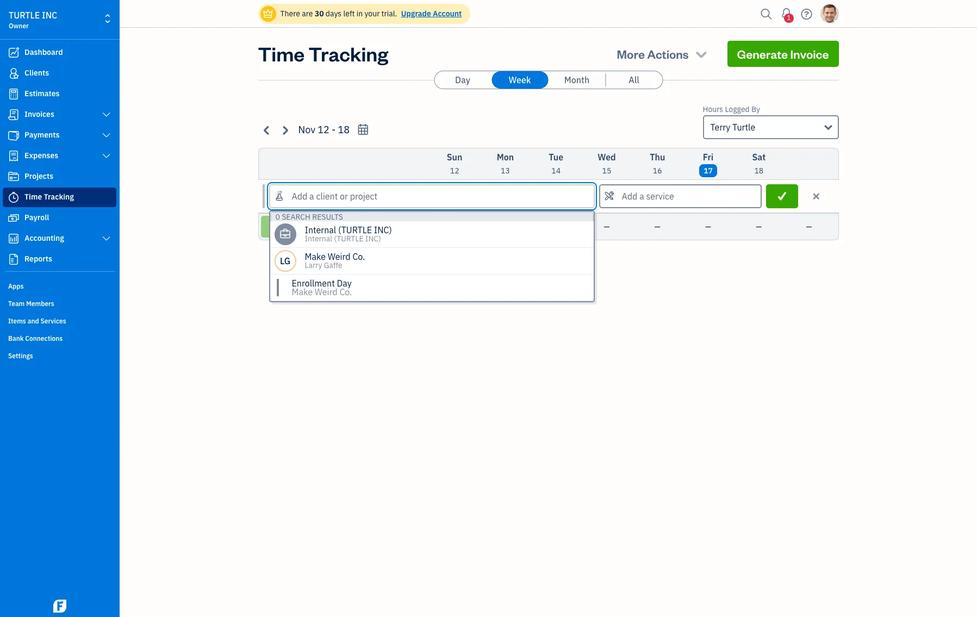 Task type: vqa. For each thing, say whether or not it's contained in the screenshot.


Task type: locate. For each thing, give the bounding box(es) containing it.
12 left -
[[318, 124, 330, 136]]

-
[[332, 124, 336, 136]]

money image
[[7, 213, 20, 224]]

lg
[[280, 256, 291, 267]]

1 vertical spatial chevron large down image
[[102, 152, 112, 160]]

project image
[[7, 171, 20, 182]]

1 horizontal spatial 12
[[450, 166, 459, 176]]

2 — from the left
[[503, 222, 509, 232]]

1 vertical spatial chevron large down image
[[102, 234, 112, 243]]

12 down sun
[[450, 166, 459, 176]]

—
[[452, 222, 458, 232], [503, 222, 509, 232], [553, 222, 559, 232], [604, 222, 610, 232], [655, 222, 661, 232], [706, 222, 712, 232], [756, 222, 762, 232], [807, 222, 813, 232]]

reports
[[24, 254, 52, 264]]

time down there
[[258, 41, 305, 66]]

chevron large down image
[[102, 131, 112, 140], [102, 234, 112, 243]]

(turtle down the results
[[338, 225, 372, 236]]

0 horizontal spatial time
[[24, 192, 42, 202]]

mon
[[497, 152, 514, 163]]

0 horizontal spatial day
[[337, 278, 352, 289]]

all
[[629, 75, 640, 85]]

cancel image
[[812, 190, 822, 203]]

invoice image
[[7, 109, 20, 120]]

0 vertical spatial tracking
[[309, 41, 388, 66]]

gaffe
[[324, 261, 343, 270]]

1 vertical spatial 18
[[755, 166, 764, 176]]

expense image
[[7, 151, 20, 162]]

time tracking
[[258, 41, 388, 66], [24, 192, 74, 202]]

generate invoice
[[737, 46, 829, 61]]

1 vertical spatial tracking
[[44, 192, 74, 202]]

co. inside the 'enrollment day make weird co.'
[[340, 287, 352, 298]]

members
[[26, 300, 54, 308]]

all link
[[606, 71, 663, 89]]

1 horizontal spatial 18
[[755, 166, 764, 176]]

dashboard image
[[7, 47, 20, 58]]

1 vertical spatial time
[[24, 192, 42, 202]]

time right timer image on the left of the page
[[24, 192, 42, 202]]

co. down internal (turtle inc) internal (turtle inc)
[[353, 251, 365, 262]]

time inside main element
[[24, 192, 42, 202]]

turtle inc owner
[[9, 10, 57, 30]]

1 horizontal spatial time
[[258, 41, 305, 66]]

are
[[302, 9, 313, 18]]

report image
[[7, 254, 20, 265]]

12 for nov
[[318, 124, 330, 136]]

wed
[[598, 152, 616, 163]]

chevron large down image for payments
[[102, 131, 112, 140]]

projects
[[24, 171, 53, 181]]

2 chevron large down image from the top
[[102, 234, 112, 243]]

generate
[[737, 46, 788, 61]]

chevron large down image inside the invoices link
[[102, 110, 112, 119]]

0 vertical spatial chevron large down image
[[102, 131, 112, 140]]

internal
[[305, 225, 336, 236], [305, 234, 332, 244]]

Add a client or project text field
[[270, 186, 594, 207]]

1 horizontal spatial day
[[455, 75, 471, 85]]

chevron large down image inside accounting link
[[102, 234, 112, 243]]

1 chevron large down image from the top
[[102, 110, 112, 119]]

next week image
[[279, 124, 291, 136]]

1 vertical spatial day
[[337, 278, 352, 289]]

thu 16
[[650, 152, 666, 176]]

list box
[[270, 221, 594, 301]]

account
[[433, 9, 462, 18]]

14
[[552, 166, 561, 176]]

12 inside the sun 12
[[450, 166, 459, 176]]

generate invoice button
[[728, 41, 839, 67]]

week link
[[492, 71, 548, 89]]

wed 15
[[598, 152, 616, 176]]

chevron large down image for invoices
[[102, 110, 112, 119]]

1 chevron large down image from the top
[[102, 131, 112, 140]]

days
[[326, 9, 342, 18]]

(turtle
[[338, 225, 372, 236], [334, 234, 364, 244]]

invoices
[[24, 109, 54, 119]]

month
[[565, 75, 590, 85]]

0 vertical spatial time
[[258, 41, 305, 66]]

inc)
[[374, 225, 392, 236], [366, 234, 381, 244]]

5 — from the left
[[655, 222, 661, 232]]

18 right -
[[338, 124, 350, 136]]

make inside the 'enrollment day make weird co.'
[[292, 287, 313, 298]]

chevron large down image up expenses link
[[102, 131, 112, 140]]

tracking
[[309, 41, 388, 66], [44, 192, 74, 202]]

make down larry
[[292, 287, 313, 298]]

0 vertical spatial make
[[305, 251, 326, 262]]

make weird co. larry gaffe
[[305, 251, 365, 270]]

3 — from the left
[[553, 222, 559, 232]]

1 horizontal spatial co.
[[353, 251, 365, 262]]

18 down sat
[[755, 166, 764, 176]]

1 button
[[778, 3, 796, 24]]

1 vertical spatial co.
[[340, 287, 352, 298]]

team members
[[8, 300, 54, 308]]

apps
[[8, 282, 24, 291]]

chevron large down image down payroll link
[[102, 234, 112, 243]]

1 vertical spatial 12
[[450, 166, 459, 176]]

7 — from the left
[[756, 222, 762, 232]]

1 vertical spatial weird
[[315, 287, 338, 298]]

1 vertical spatial make
[[292, 287, 313, 298]]

chevron large down image
[[102, 110, 112, 119], [102, 152, 112, 160]]

payroll
[[24, 213, 49, 223]]

chevron large down image up projects link
[[102, 152, 112, 160]]

items and services link
[[3, 313, 116, 329]]

left
[[344, 9, 355, 18]]

tue
[[549, 152, 564, 163]]

save row image
[[776, 191, 789, 202]]

weird down internal (turtle inc) internal (turtle inc)
[[328, 251, 351, 262]]

reports link
[[3, 250, 116, 269]]

weird down gaffe
[[315, 287, 338, 298]]

terry turtle
[[711, 122, 756, 133]]

(turtle up make weird co. larry gaffe
[[334, 234, 364, 244]]

there are 30 days left in your trial. upgrade account
[[280, 9, 462, 18]]

chevron large down image for accounting
[[102, 234, 112, 243]]

0 horizontal spatial 12
[[318, 124, 330, 136]]

0 horizontal spatial time tracking
[[24, 192, 74, 202]]

invoices link
[[3, 105, 116, 125]]

4 — from the left
[[604, 222, 610, 232]]

0 vertical spatial 18
[[338, 124, 350, 136]]

2 chevron large down image from the top
[[102, 152, 112, 160]]

items
[[8, 317, 26, 325]]

0 vertical spatial chevron large down image
[[102, 110, 112, 119]]

tracking down projects link
[[44, 192, 74, 202]]

make
[[305, 251, 326, 262], [292, 287, 313, 298]]

list box containing internal (turtle inc)
[[270, 221, 594, 301]]

day
[[455, 75, 471, 85], [337, 278, 352, 289]]

weird
[[328, 251, 351, 262], [315, 287, 338, 298]]

0 horizontal spatial co.
[[340, 287, 352, 298]]

tracking down left
[[309, 41, 388, 66]]

connections
[[25, 335, 63, 343]]

search
[[282, 212, 311, 222]]

payroll link
[[3, 208, 116, 228]]

16
[[653, 166, 662, 176]]

time tracking down projects link
[[24, 192, 74, 202]]

chevron large down image down estimates link
[[102, 110, 112, 119]]

1 horizontal spatial time tracking
[[258, 41, 388, 66]]

fri 17
[[703, 152, 714, 176]]

1 vertical spatial time tracking
[[24, 192, 74, 202]]

accounting link
[[3, 229, 116, 249]]

0 vertical spatial time tracking
[[258, 41, 388, 66]]

co.
[[353, 251, 365, 262], [340, 287, 352, 298]]

thu
[[650, 152, 666, 163]]

time tracking down 30
[[258, 41, 388, 66]]

services
[[41, 317, 66, 325]]

0 horizontal spatial tracking
[[44, 192, 74, 202]]

dashboard
[[24, 47, 63, 57]]

results
[[312, 212, 343, 222]]

bank
[[8, 335, 24, 343]]

timer image
[[7, 192, 20, 203]]

make up enrollment
[[305, 251, 326, 262]]

chevron large down image inside payments link
[[102, 131, 112, 140]]

expenses
[[24, 151, 58, 160]]

clients link
[[3, 64, 116, 83]]

team members link
[[3, 295, 116, 312]]

briefcase image
[[280, 230, 291, 239]]

0 vertical spatial co.
[[353, 251, 365, 262]]

co. down gaffe
[[340, 287, 352, 298]]

0 vertical spatial 12
[[318, 124, 330, 136]]

day link
[[435, 71, 491, 89]]

upgrade
[[401, 9, 431, 18]]

mon 13
[[497, 152, 514, 176]]

0 search results
[[276, 212, 343, 222]]

payment image
[[7, 130, 20, 141]]

your
[[365, 9, 380, 18]]

estimates link
[[3, 84, 116, 104]]

weird inside the 'enrollment day make weird co.'
[[315, 287, 338, 298]]

upgrade account link
[[399, 9, 462, 18]]

0 vertical spatial weird
[[328, 251, 351, 262]]

in
[[357, 9, 363, 18]]



Task type: describe. For each thing, give the bounding box(es) containing it.
week
[[509, 75, 531, 85]]

by
[[752, 104, 761, 114]]

accounting
[[24, 233, 64, 243]]

terry
[[711, 122, 731, 133]]

time tracking link
[[3, 188, 116, 207]]

1
[[787, 14, 791, 22]]

more actions
[[617, 46, 689, 61]]

more actions button
[[607, 41, 719, 67]]

make inside make weird co. larry gaffe
[[305, 251, 326, 262]]

enrollment day make weird co.
[[292, 278, 352, 298]]

payments
[[24, 130, 60, 140]]

there
[[280, 9, 300, 18]]

expenses link
[[3, 146, 116, 166]]

sat 18
[[753, 152, 766, 176]]

actions
[[648, 46, 689, 61]]

18 inside sat 18
[[755, 166, 764, 176]]

6 — from the left
[[706, 222, 712, 232]]

1 horizontal spatial tracking
[[309, 41, 388, 66]]

nov 12 - 18
[[298, 124, 350, 136]]

bank connections link
[[3, 330, 116, 347]]

items and services
[[8, 317, 66, 325]]

settings link
[[3, 348, 116, 364]]

15
[[603, 166, 612, 176]]

hours logged by
[[703, 104, 761, 114]]

chart image
[[7, 233, 20, 244]]

estimate image
[[7, 89, 20, 100]]

30
[[315, 9, 324, 18]]

turtle
[[733, 122, 756, 133]]

team
[[8, 300, 25, 308]]

settings
[[8, 352, 33, 360]]

larry
[[305, 261, 322, 270]]

weird inside make weird co. larry gaffe
[[328, 251, 351, 262]]

enrollment
[[292, 278, 335, 289]]

bank connections
[[8, 335, 63, 343]]

clients
[[24, 68, 49, 78]]

fri
[[703, 152, 714, 163]]

go to help image
[[798, 6, 816, 22]]

chevrondown image
[[694, 46, 709, 61]]

day inside the 'enrollment day make weird co.'
[[337, 278, 352, 289]]

sat
[[753, 152, 766, 163]]

previous week image
[[261, 124, 273, 136]]

terry turtle button
[[703, 115, 839, 139]]

0 vertical spatial day
[[455, 75, 471, 85]]

client image
[[7, 68, 20, 79]]

sun
[[447, 152, 463, 163]]

owner
[[9, 22, 29, 30]]

crown image
[[263, 8, 274, 19]]

main element
[[0, 0, 147, 618]]

estimates
[[24, 89, 60, 98]]

tracking inside main element
[[44, 192, 74, 202]]

choose a date image
[[357, 124, 370, 136]]

8 — from the left
[[807, 222, 813, 232]]

search image
[[758, 6, 776, 22]]

apps link
[[3, 278, 116, 294]]

13
[[501, 166, 510, 176]]

2 internal from the top
[[305, 234, 332, 244]]

0
[[276, 212, 280, 222]]

co. inside make weird co. larry gaffe
[[353, 251, 365, 262]]

logged
[[725, 104, 750, 114]]

inc
[[42, 10, 57, 21]]

turtle
[[9, 10, 40, 21]]

freshbooks image
[[51, 600, 69, 613]]

time tracking inside main element
[[24, 192, 74, 202]]

hours
[[703, 104, 724, 114]]

dashboard link
[[3, 43, 116, 63]]

more
[[617, 46, 645, 61]]

1 — from the left
[[452, 222, 458, 232]]

chevron large down image for expenses
[[102, 152, 112, 160]]

1 internal from the top
[[305, 225, 336, 236]]

payments link
[[3, 126, 116, 145]]

nov
[[298, 124, 316, 136]]

sun 12
[[447, 152, 463, 176]]

internal (turtle inc) internal (turtle inc)
[[305, 225, 392, 244]]

0 horizontal spatial 18
[[338, 124, 350, 136]]

and
[[28, 317, 39, 325]]

invoice
[[791, 46, 829, 61]]

Add a service text field
[[600, 186, 761, 207]]

17
[[704, 166, 713, 176]]

12 for sun
[[450, 166, 459, 176]]

trial.
[[382, 9, 397, 18]]

month link
[[549, 71, 606, 89]]



